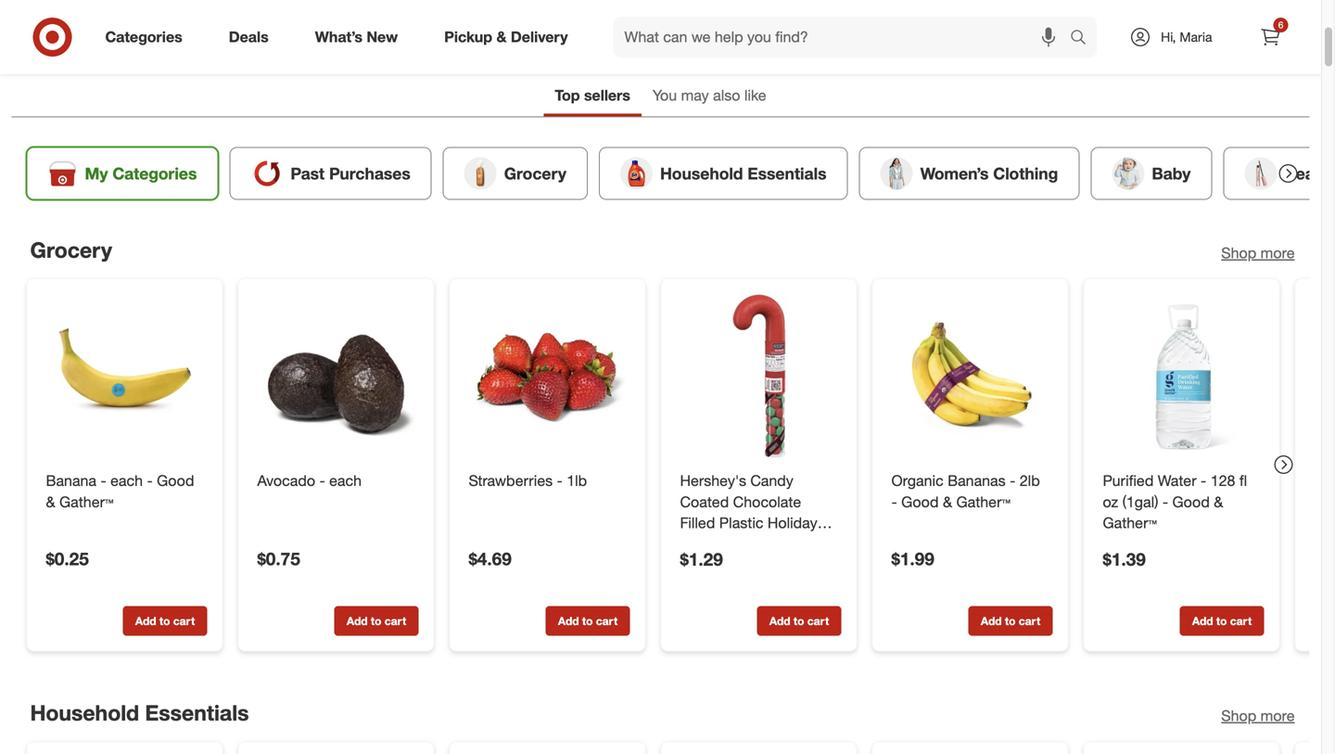 Task type: vqa. For each thing, say whether or not it's contained in the screenshot.
'You' on the top of page
yes



Task type: locate. For each thing, give the bounding box(es) containing it.
1.4oz
[[729, 535, 765, 554]]

search
[[1062, 30, 1107, 48]]

each for $0.25
[[111, 472, 143, 490]]

6 to from the left
[[1217, 614, 1228, 628]]

2 shop more button from the top
[[1222, 705, 1296, 727]]

add to cart for $0.25
[[135, 614, 195, 628]]

organic bananas - 2lb - good & gather™ image
[[888, 294, 1053, 459], [888, 294, 1053, 459]]

2 to from the left
[[371, 614, 382, 628]]

1 cart from the left
[[173, 614, 195, 628]]

banana
[[46, 472, 97, 490]]

grocery down "top"
[[504, 163, 567, 183]]

avocado - each image
[[254, 294, 419, 459], [254, 294, 419, 459]]

0 vertical spatial household
[[661, 163, 744, 183]]

to
[[159, 614, 170, 628], [371, 614, 382, 628], [583, 614, 593, 628], [794, 614, 805, 628], [1006, 614, 1016, 628], [1217, 614, 1228, 628]]

you may also like link
[[642, 77, 778, 116]]

add for $1.99
[[981, 614, 1002, 628]]

strawberries - 1lb image
[[465, 294, 630, 459], [465, 294, 630, 459]]

1 shop from the top
[[1222, 244, 1257, 262]]

new
[[367, 28, 398, 46]]

4 add from the left
[[770, 614, 791, 628]]

1 add to cart button from the left
[[123, 606, 207, 636]]

cart for $1.99
[[1019, 614, 1041, 628]]

women's clothing
[[921, 163, 1059, 183]]

6 cart from the left
[[1231, 614, 1253, 628]]

add for $0.75
[[347, 614, 368, 628]]

0 horizontal spatial each
[[111, 472, 143, 490]]

hershey's candy coated chocolate filled plastic holiday cane - 1.4oz image
[[677, 294, 842, 459], [677, 294, 842, 459]]

top sellers link
[[544, 77, 642, 116]]

1 vertical spatial household essentials
[[30, 700, 249, 726]]

1 vertical spatial essentials
[[145, 700, 249, 726]]

5 add to cart button from the left
[[969, 606, 1053, 636]]

add for $1.29
[[770, 614, 791, 628]]

2 each from the left
[[329, 472, 362, 490]]

good
[[157, 472, 194, 490], [902, 493, 939, 511], [1173, 493, 1211, 511]]

gather™ inside organic bananas - 2lb - good & gather™
[[957, 493, 1011, 511]]

filled
[[680, 514, 716, 532]]

1 vertical spatial categories
[[113, 163, 197, 183]]

categories link
[[90, 17, 206, 58]]

6 add from the left
[[1193, 614, 1214, 628]]

2 horizontal spatial gather™
[[1104, 514, 1158, 532]]

grocery down my
[[30, 237, 112, 263]]

shop more
[[1222, 244, 1296, 262], [1222, 707, 1296, 725]]

&
[[497, 28, 507, 46], [46, 493, 55, 511], [943, 493, 953, 511], [1215, 493, 1224, 511]]

What can we help you find? suggestions appear below search field
[[614, 17, 1075, 58]]

1 horizontal spatial household
[[661, 163, 744, 183]]

5 add to cart from the left
[[981, 614, 1041, 628]]

add
[[135, 614, 156, 628], [347, 614, 368, 628], [558, 614, 579, 628], [770, 614, 791, 628], [981, 614, 1002, 628], [1193, 614, 1214, 628]]

women's
[[921, 163, 989, 183]]

holiday
[[768, 514, 818, 532]]

shop more button
[[1222, 242, 1296, 264], [1222, 705, 1296, 727]]

1 horizontal spatial grocery
[[504, 163, 567, 183]]

2 shop from the top
[[1222, 707, 1257, 725]]

gather™ down the 'bananas'
[[957, 493, 1011, 511]]

baby button
[[1091, 147, 1213, 200]]

add to cart for $0.75
[[347, 614, 407, 628]]

2 cart from the left
[[385, 614, 407, 628]]

essentials
[[748, 163, 827, 183], [145, 700, 249, 726]]

search button
[[1062, 17, 1107, 61]]

organic bananas - 2lb - good & gather™
[[892, 472, 1041, 511]]

deals link
[[213, 17, 292, 58]]

1 more from the top
[[1261, 244, 1296, 262]]

more for household essentials
[[1261, 707, 1296, 725]]

maria
[[1180, 29, 1213, 45]]

avocado - each link
[[257, 470, 415, 492]]

purchases
[[329, 163, 411, 183]]

avocado
[[257, 472, 315, 490]]

shop for household essentials
[[1222, 707, 1257, 725]]

each inside banana - each - good & gather™
[[111, 472, 143, 490]]

1 shop more from the top
[[1222, 244, 1296, 262]]

2 more from the top
[[1261, 707, 1296, 725]]

baby
[[1153, 163, 1192, 183]]

1 vertical spatial shop more
[[1222, 707, 1296, 725]]

3 add from the left
[[558, 614, 579, 628]]

strawberries
[[469, 472, 553, 490]]

5 add from the left
[[981, 614, 1002, 628]]

add to cart
[[135, 614, 195, 628], [347, 614, 407, 628], [558, 614, 618, 628], [770, 614, 830, 628], [981, 614, 1041, 628], [1193, 614, 1253, 628]]

organic bananas - 2lb - good & gather™ link
[[892, 470, 1050, 513]]

0 horizontal spatial good
[[157, 472, 194, 490]]

3 cart from the left
[[596, 614, 618, 628]]

gather™ down banana
[[59, 493, 114, 511]]

0 vertical spatial essentials
[[748, 163, 827, 183]]

3 add to cart button from the left
[[546, 606, 630, 636]]

cart for $4.69
[[596, 614, 618, 628]]

1 vertical spatial shop
[[1222, 707, 1257, 725]]

add to cart for $1.39
[[1193, 614, 1253, 628]]

what's
[[315, 28, 363, 46]]

-
[[101, 472, 106, 490], [147, 472, 153, 490], [320, 472, 325, 490], [557, 472, 563, 490], [1010, 472, 1016, 490], [1201, 472, 1207, 490], [892, 493, 898, 511], [1163, 493, 1169, 511], [720, 535, 725, 554]]

each inside avocado - each link
[[329, 472, 362, 490]]

1 horizontal spatial essentials
[[748, 163, 827, 183]]

3 to from the left
[[583, 614, 593, 628]]

2 add to cart button from the left
[[334, 606, 419, 636]]

2 add from the left
[[347, 614, 368, 628]]

3 add to cart from the left
[[558, 614, 618, 628]]

& inside purified water - 128 fl oz (1gal) - good & gather™
[[1215, 493, 1224, 511]]

household essentials
[[661, 163, 827, 183], [30, 700, 249, 726]]

5 cart from the left
[[1019, 614, 1041, 628]]

each right banana
[[111, 472, 143, 490]]

add for $1.39
[[1193, 614, 1214, 628]]

1 vertical spatial household
[[30, 700, 139, 726]]

0 vertical spatial categories
[[105, 28, 183, 46]]

pickup & delivery
[[445, 28, 568, 46]]

0 vertical spatial shop more
[[1222, 244, 1296, 262]]

5 to from the left
[[1006, 614, 1016, 628]]

shop
[[1222, 244, 1257, 262], [1222, 707, 1257, 725]]

2 shop more from the top
[[1222, 707, 1296, 725]]

more
[[1261, 244, 1296, 262], [1261, 707, 1296, 725]]

essentials inside button
[[748, 163, 827, 183]]

1 horizontal spatial household essentials
[[661, 163, 827, 183]]

purified water - 128 fl oz (1gal) - good & gather™ image
[[1100, 294, 1265, 459], [1100, 294, 1265, 459]]

add to cart for $1.99
[[981, 614, 1041, 628]]

& down banana
[[46, 493, 55, 511]]

0 vertical spatial grocery
[[504, 163, 567, 183]]

categories
[[105, 28, 183, 46], [113, 163, 197, 183]]

each right avocado
[[329, 472, 362, 490]]

$1.39
[[1104, 549, 1146, 570]]

0 horizontal spatial grocery
[[30, 237, 112, 263]]

1 vertical spatial grocery
[[30, 237, 112, 263]]

1 add to cart from the left
[[135, 614, 195, 628]]

household
[[661, 163, 744, 183], [30, 700, 139, 726]]

grocery button
[[443, 147, 588, 200]]

banana - each - good & gather™
[[46, 472, 194, 511]]

bananas
[[948, 472, 1006, 490]]

hi, maria
[[1162, 29, 1213, 45]]

add to cart button
[[123, 606, 207, 636], [334, 606, 419, 636], [546, 606, 630, 636], [757, 606, 842, 636], [969, 606, 1053, 636], [1181, 606, 1265, 636]]

banana - each - good & gather™ link
[[46, 470, 204, 513]]

shop more button for household essentials
[[1222, 705, 1296, 727]]

2 add to cart from the left
[[347, 614, 407, 628]]

1 shop more button from the top
[[1222, 242, 1296, 264]]

household essentials inside button
[[661, 163, 827, 183]]

0 vertical spatial household essentials
[[661, 163, 827, 183]]

$1.99
[[892, 548, 935, 570]]

1 vertical spatial shop more button
[[1222, 705, 1296, 727]]

to for $1.99
[[1006, 614, 1016, 628]]

1 each from the left
[[111, 472, 143, 490]]

6
[[1279, 19, 1284, 31]]

1lb
[[567, 472, 587, 490]]

6 add to cart button from the left
[[1181, 606, 1265, 636]]

gather™
[[59, 493, 114, 511], [957, 493, 1011, 511], [1104, 514, 1158, 532]]

like
[[745, 86, 767, 104]]

1 vertical spatial more
[[1261, 707, 1296, 725]]

clothing
[[994, 163, 1059, 183]]

household inside button
[[661, 163, 744, 183]]

0 horizontal spatial essentials
[[145, 700, 249, 726]]

1 horizontal spatial good
[[902, 493, 939, 511]]

cart
[[173, 614, 195, 628], [385, 614, 407, 628], [596, 614, 618, 628], [808, 614, 830, 628], [1019, 614, 1041, 628], [1231, 614, 1253, 628]]

0 vertical spatial more
[[1261, 244, 1296, 262]]

gather™ down "(1gal)"
[[1104, 514, 1158, 532]]

1 to from the left
[[159, 614, 170, 628]]

1 horizontal spatial each
[[329, 472, 362, 490]]

my
[[85, 163, 108, 183]]

to for $4.69
[[583, 614, 593, 628]]

0 horizontal spatial household essentials
[[30, 700, 249, 726]]

more for grocery
[[1261, 244, 1296, 262]]

hershey's candy coated chocolate filled plastic holiday cane - 1.4oz $1.29
[[680, 472, 818, 570]]

& down the 'bananas'
[[943, 493, 953, 511]]

cart for $0.75
[[385, 614, 407, 628]]

0 horizontal spatial household
[[30, 700, 139, 726]]

- inside hershey's candy coated chocolate filled plastic holiday cane - 1.4oz $1.29
[[720, 535, 725, 554]]

0 horizontal spatial gather™
[[59, 493, 114, 511]]

& inside organic bananas - 2lb - good & gather™
[[943, 493, 953, 511]]

0 vertical spatial shop more button
[[1222, 242, 1296, 264]]

2 horizontal spatial good
[[1173, 493, 1211, 511]]

shop more button for grocery
[[1222, 242, 1296, 264]]

1 horizontal spatial gather™
[[957, 493, 1011, 511]]

add to cart button for $4.69
[[546, 606, 630, 636]]

& down 128
[[1215, 493, 1224, 511]]

6 add to cart from the left
[[1193, 614, 1253, 628]]

good inside organic bananas - 2lb - good & gather™
[[902, 493, 939, 511]]

banana - each - good & gather™ image
[[42, 294, 207, 459], [42, 294, 207, 459]]

4 cart from the left
[[808, 614, 830, 628]]

& inside pickup & delivery link
[[497, 28, 507, 46]]

1 add from the left
[[135, 614, 156, 628]]

you may also like
[[653, 86, 767, 104]]

4 to from the left
[[794, 614, 805, 628]]

categories inside "button"
[[113, 163, 197, 183]]

& right pickup at the left top
[[497, 28, 507, 46]]

pickup & delivery link
[[429, 17, 591, 58]]

strawberries - 1lb
[[469, 472, 587, 490]]

top
[[555, 86, 580, 104]]

0 vertical spatial shop
[[1222, 244, 1257, 262]]



Task type: describe. For each thing, give the bounding box(es) containing it.
past purchases
[[291, 163, 411, 183]]

household essentials button
[[599, 147, 848, 200]]

add to cart for $4.69
[[558, 614, 618, 628]]

beauty button
[[1224, 147, 1336, 200]]

add to cart button for $1.39
[[1181, 606, 1265, 636]]

past purchases button
[[229, 147, 432, 200]]

add to cart button for $0.25
[[123, 606, 207, 636]]

what's new
[[315, 28, 398, 46]]

purified
[[1104, 472, 1154, 490]]

chocolate
[[734, 493, 802, 511]]

categories inside "link"
[[105, 28, 183, 46]]

hershey's
[[680, 472, 747, 490]]

shop for grocery
[[1222, 244, 1257, 262]]

candy
[[751, 472, 794, 490]]

deals
[[229, 28, 269, 46]]

add for $0.25
[[135, 614, 156, 628]]

cane
[[680, 535, 715, 554]]

coated
[[680, 493, 729, 511]]

4 add to cart button from the left
[[757, 606, 842, 636]]

add for $4.69
[[558, 614, 579, 628]]

my categories
[[85, 163, 197, 183]]

$0.75
[[257, 548, 300, 570]]

128
[[1211, 472, 1236, 490]]

$4.69
[[469, 548, 512, 570]]

4 add to cart from the left
[[770, 614, 830, 628]]

to for $0.25
[[159, 614, 170, 628]]

hershey's candy coated chocolate filled plastic holiday cane - 1.4oz link
[[680, 470, 838, 554]]

gather™ inside purified water - 128 fl oz (1gal) - good & gather™
[[1104, 514, 1158, 532]]

my categories button
[[26, 147, 218, 200]]

shop more for household essentials
[[1222, 707, 1296, 725]]

delivery
[[511, 28, 568, 46]]

what's new link
[[299, 17, 421, 58]]

strawberries - 1lb link
[[469, 470, 627, 492]]

hi,
[[1162, 29, 1177, 45]]

add to cart button for $1.99
[[969, 606, 1053, 636]]

women's clothing button
[[860, 147, 1080, 200]]

oz
[[1104, 493, 1119, 511]]

may
[[681, 86, 709, 104]]

past
[[291, 163, 325, 183]]

to for $0.75
[[371, 614, 382, 628]]

organic
[[892, 472, 944, 490]]

good inside banana - each - good & gather™
[[157, 472, 194, 490]]

to for $1.39
[[1217, 614, 1228, 628]]

fl
[[1240, 472, 1248, 490]]

pickup
[[445, 28, 493, 46]]

beauty
[[1285, 163, 1336, 183]]

you
[[653, 86, 677, 104]]

water
[[1159, 472, 1197, 490]]

purified water - 128 fl oz (1gal) - good & gather™ link
[[1104, 470, 1261, 534]]

avocado - each
[[257, 472, 362, 490]]

purified water - 128 fl oz (1gal) - good & gather™
[[1104, 472, 1248, 532]]

also
[[714, 86, 741, 104]]

$1.29
[[680, 549, 723, 570]]

each for $0.75
[[329, 472, 362, 490]]

$0.25
[[46, 548, 89, 570]]

gather™ inside banana - each - good & gather™
[[59, 493, 114, 511]]

2lb
[[1020, 472, 1041, 490]]

cart for $1.39
[[1231, 614, 1253, 628]]

cart for $0.25
[[173, 614, 195, 628]]

sellers
[[584, 86, 631, 104]]

& inside banana - each - good & gather™
[[46, 493, 55, 511]]

add to cart button for $0.75
[[334, 606, 419, 636]]

grocery inside button
[[504, 163, 567, 183]]

6 link
[[1251, 17, 1292, 58]]

top sellers
[[555, 86, 631, 104]]

plastic
[[720, 514, 764, 532]]

(1gal)
[[1123, 493, 1159, 511]]

good inside purified water - 128 fl oz (1gal) - good & gather™
[[1173, 493, 1211, 511]]

shop more for grocery
[[1222, 244, 1296, 262]]



